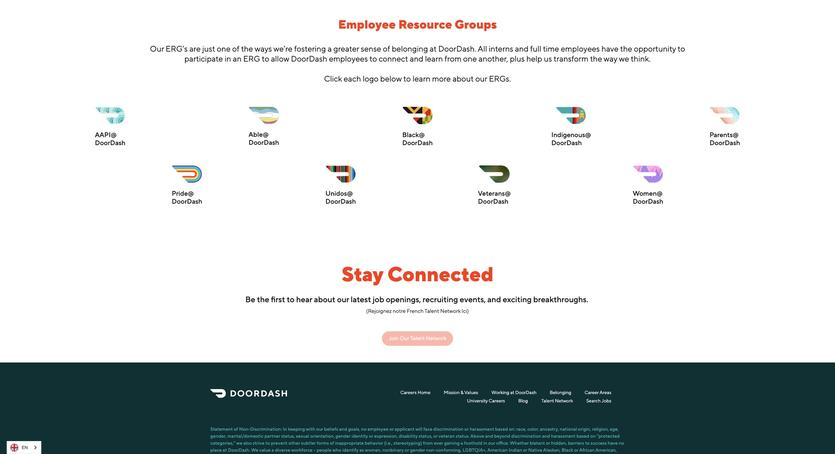 Task type: locate. For each thing, give the bounding box(es) containing it.
based up beyond
[[495, 427, 508, 433]]

list
[[356, 390, 625, 407]]

to right first
[[287, 295, 295, 304]]

logo
[[363, 74, 379, 83]]

have inside "our erg's are just one of the ways we're fostering a greater sense of belonging at doordash. all interns and full time employees have the opportunity to participate in an erg to allow doordash employees to connect and learn from one another, plus help us transform the way we think."
[[602, 44, 619, 53]]

women@
[[633, 190, 663, 197]]

jobs
[[602, 399, 612, 404]]

no up the identity
[[361, 427, 367, 433]]

talent
[[425, 308, 439, 315], [410, 336, 425, 342], [542, 399, 554, 404]]

network inside list
[[555, 399, 573, 404]]

gender down stereotyping)
[[410, 448, 425, 454]]

or up behavior
[[369, 434, 373, 440]]

our left erg's
[[150, 44, 164, 53]]

2 vertical spatial network
[[555, 399, 573, 404]]

values
[[465, 390, 478, 396]]

0 vertical spatial a
[[328, 44, 332, 53]]

0 horizontal spatial careers
[[401, 390, 417, 396]]

0 vertical spatial one
[[217, 44, 231, 53]]

at
[[430, 44, 437, 53], [510, 390, 515, 396], [223, 448, 227, 454]]

applicant
[[395, 427, 415, 433]]

harassment up hidden, in the right bottom of the page
[[551, 434, 576, 440]]

1 vertical spatial from
[[423, 441, 433, 447]]

resource
[[399, 17, 452, 31]]

our left latest
[[337, 295, 349, 304]]

employees down greater in the top of the page
[[329, 54, 368, 63]]

0 horizontal spatial no
[[361, 427, 367, 433]]

2 vertical spatial talent
[[542, 399, 554, 404]]

breakthroughs.
[[533, 295, 588, 304]]

beliefs
[[324, 427, 338, 433]]

to down ways
[[262, 54, 269, 63]]

based down origin,
[[577, 434, 590, 440]]

1 vertical spatial in
[[484, 441, 487, 447]]

network down (rejoignez notre french talent network lci) link at bottom
[[426, 336, 447, 342]]

doordash down veterans@ at the top of page
[[478, 198, 509, 205]]

hidden,
[[551, 441, 567, 447]]

have down "protected
[[608, 441, 618, 447]]

1 vertical spatial about
[[314, 295, 335, 304]]

all
[[478, 44, 487, 53]]

click each logo below to learn more about our ergs.
[[324, 74, 511, 83]]

at inside statement of non-discrimination: in keeping with our beliefs and goals, no employee or applicant will face discrimination or harassment based on: race, color, ancestry, national origin, religion, age, gender, marital/domestic partner status, sexual orientation, gender identity or expression, disability status, or veteran status. above and beyond discrimination and harassment based on "protected categories," we also strive to prevent other subtler forms of inappropriate behavior (i.e., stereotyping) from ever gaining a foothold in our office. whether blatant or hidden, barriers to success have no place at doordash. we value a diverse workforce – people who identify as women, nonbinary or gender non-conforming, lgbtqia+, american indian or native alaskan, black or african americ
[[223, 448, 227, 454]]

english flag image
[[10, 444, 18, 452]]

keeping
[[288, 427, 305, 433]]

have inside statement of non-discrimination: in keeping with our beliefs and goals, no employee or applicant will face discrimination or harassment based on: race, color, ancestry, national origin, religion, age, gender, marital/domestic partner status, sexual orientation, gender identity or expression, disability status, or veteran status. above and beyond discrimination and harassment based on "protected categories," we also strive to prevent other subtler forms of inappropriate behavior (i.e., stereotyping) from ever gaining a foothold in our office. whether blatant or hidden, barriers to success have no place at doordash. we value a diverse workforce – people who identify as women, nonbinary or gender non-conforming, lgbtqia+, american indian or native alaskan, black or african americ
[[608, 441, 618, 447]]

aapi@ doordash
[[95, 131, 125, 147]]

from up more
[[445, 54, 462, 63]]

no down "protected
[[619, 441, 625, 447]]

from up non- on the bottom of the page
[[423, 441, 433, 447]]

1 horizontal spatial harassment
[[551, 434, 576, 440]]

marital/domestic
[[227, 434, 264, 440]]

identify
[[342, 448, 359, 454]]

0 vertical spatial based
[[495, 427, 508, 433]]

list containing careers home
[[356, 390, 625, 407]]

the left way
[[590, 54, 602, 63]]

0 vertical spatial employees
[[561, 44, 600, 53]]

1 vertical spatial at
[[510, 390, 515, 396]]

1 horizontal spatial at
[[430, 44, 437, 53]]

our
[[150, 44, 164, 53], [400, 336, 409, 342]]

be
[[245, 295, 255, 304]]

1 vertical spatial gender
[[410, 448, 425, 454]]

a
[[328, 44, 332, 53], [461, 441, 463, 447], [272, 448, 274, 454]]

0 horizontal spatial we
[[236, 441, 243, 447]]

in
[[225, 54, 231, 63], [484, 441, 487, 447]]

doordash for indigenous@ doordash
[[552, 139, 582, 147]]

1 horizontal spatial based
[[577, 434, 590, 440]]

0 horizontal spatial based
[[495, 427, 508, 433]]

about right more
[[453, 74, 474, 83]]

1 horizontal spatial in
[[484, 441, 487, 447]]

network left lci)
[[440, 308, 461, 315]]

at down categories,"
[[223, 448, 227, 454]]

0 horizontal spatial harassment
[[470, 427, 494, 433]]

just
[[202, 44, 215, 53]]

we inside statement of non-discrimination: in keeping with our beliefs and goals, no employee or applicant will face discrimination or harassment based on: race, color, ancestry, national origin, religion, age, gender, marital/domestic partner status, sexual orientation, gender identity or expression, disability status, or veteran status. above and beyond discrimination and harassment based on "protected categories," we also strive to prevent other subtler forms of inappropriate behavior (i.e., stereotyping) from ever gaining a foothold in our office. whether blatant or hidden, barriers to success have no place at doordash. we value a diverse workforce – people who identify as women, nonbinary or gender non-conforming, lgbtqia+, american indian or native alaskan, black or african americ
[[236, 441, 243, 447]]

diverse
[[275, 448, 290, 454]]

at right the working
[[510, 390, 515, 396]]

discrimination
[[434, 427, 464, 433], [511, 434, 541, 440]]

to
[[678, 44, 685, 53], [262, 54, 269, 63], [370, 54, 377, 63], [404, 74, 411, 83], [287, 295, 295, 304], [266, 441, 270, 447], [585, 441, 590, 447]]

gender up inappropriate
[[336, 434, 351, 440]]

a left greater in the top of the page
[[328, 44, 332, 53]]

0 vertical spatial we
[[619, 54, 629, 63]]

connected
[[388, 263, 494, 286]]

0 horizontal spatial status,
[[281, 434, 295, 440]]

0 horizontal spatial one
[[217, 44, 231, 53]]

0 horizontal spatial our
[[150, 44, 164, 53]]

working at doordash
[[492, 390, 537, 396]]

each
[[344, 74, 361, 83]]

0 vertical spatial doordash.
[[438, 44, 477, 53]]

a down status.
[[461, 441, 463, 447]]

and right events, at the right bottom of the page
[[487, 295, 501, 304]]

0 vertical spatial have
[[602, 44, 619, 53]]

doordash. left all
[[438, 44, 477, 53]]

no
[[361, 427, 367, 433], [619, 441, 625, 447]]

learn
[[425, 54, 443, 63], [413, 74, 431, 83]]

discrimination down race,
[[511, 434, 541, 440]]

doordash down aapi@
[[95, 139, 125, 147]]

erg
[[243, 54, 260, 63]]

talent network
[[542, 399, 573, 404]]

to up value
[[266, 441, 270, 447]]

1 horizontal spatial from
[[445, 54, 462, 63]]

areas
[[600, 390, 612, 396]]

or up expression,
[[390, 427, 394, 433]]

talent inside list
[[542, 399, 554, 404]]

employees up transform
[[561, 44, 600, 53]]

foothold
[[464, 441, 483, 447]]

0 horizontal spatial at
[[223, 448, 227, 454]]

1 vertical spatial we
[[236, 441, 243, 447]]

0 horizontal spatial doordash.
[[228, 448, 250, 454]]

0 vertical spatial learn
[[425, 54, 443, 63]]

doordash inside list
[[516, 390, 537, 396]]

learn left more
[[413, 74, 431, 83]]

1 vertical spatial our
[[400, 336, 409, 342]]

&
[[461, 390, 464, 396]]

we right way
[[619, 54, 629, 63]]

en
[[22, 446, 28, 451]]

beyond
[[494, 434, 510, 440]]

1 vertical spatial employees
[[329, 54, 368, 63]]

1 horizontal spatial we
[[619, 54, 629, 63]]

about right hear
[[314, 295, 335, 304]]

of up connect
[[383, 44, 390, 53]]

one right just
[[217, 44, 231, 53]]

1 vertical spatial based
[[577, 434, 590, 440]]

who
[[332, 448, 341, 454]]

0 vertical spatial from
[[445, 54, 462, 63]]

our right join
[[400, 336, 409, 342]]

"protected
[[597, 434, 620, 440]]

harassment up above
[[470, 427, 494, 433]]

non-
[[426, 448, 436, 454]]

careers home
[[401, 390, 431, 396]]

talent right join
[[410, 336, 425, 342]]

hear
[[296, 295, 312, 304]]

also
[[244, 441, 252, 447]]

status, down in
[[281, 434, 295, 440]]

1 vertical spatial have
[[608, 441, 618, 447]]

2 vertical spatial at
[[223, 448, 227, 454]]

careers left "home"
[[401, 390, 417, 396]]

search jobs link
[[587, 398, 612, 405]]

have up way
[[602, 44, 619, 53]]

doordash down fostering
[[291, 54, 327, 63]]

the up 'erg'
[[241, 44, 253, 53]]

1 vertical spatial a
[[461, 441, 463, 447]]

1 horizontal spatial discrimination
[[511, 434, 541, 440]]

talent down recruiting
[[425, 308, 439, 315]]

1 horizontal spatial employees
[[561, 44, 600, 53]]

doordash down parents@
[[710, 139, 740, 147]]

african
[[580, 448, 595, 454]]

0 vertical spatial our
[[150, 44, 164, 53]]

and right above
[[485, 434, 493, 440]]

network
[[440, 308, 461, 315], [426, 336, 447, 342], [555, 399, 573, 404]]

we
[[619, 54, 629, 63], [236, 441, 243, 447]]

from inside statement of non-discrimination: in keeping with our beliefs and goals, no employee or applicant will face discrimination or harassment based on: race, color, ancestry, national origin, religion, age, gender, marital/domestic partner status, sexual orientation, gender identity or expression, disability status, or veteran status. above and beyond discrimination and harassment based on "protected categories," we also strive to prevent other subtler forms of inappropriate behavior (i.e., stereotyping) from ever gaining a foothold in our office. whether blatant or hidden, barriers to success have no place at doordash. we value a diverse workforce – people who identify as women, nonbinary or gender non-conforming, lgbtqia+, american indian or native alaskan, black or african americ
[[423, 441, 433, 447]]

doordash down the unidos@
[[326, 198, 356, 205]]

1 vertical spatial talent
[[410, 336, 425, 342]]

french
[[407, 308, 424, 315]]

at right belonging
[[430, 44, 437, 53]]

doordash down black@
[[402, 139, 433, 147]]

full
[[530, 44, 542, 53]]

0 horizontal spatial discrimination
[[434, 427, 464, 433]]

discrimination up veteran in the bottom of the page
[[434, 427, 464, 433]]

1 horizontal spatial status,
[[419, 434, 433, 440]]

and left goals,
[[339, 427, 347, 433]]

place
[[210, 448, 222, 454]]

interns
[[489, 44, 513, 53]]

doordash down women@
[[633, 198, 664, 205]]

doordash for women@ doordash
[[633, 198, 664, 205]]

doordash down the pride@
[[172, 198, 202, 205]]

0 horizontal spatial from
[[423, 441, 433, 447]]

doordash down able@‍
[[249, 139, 279, 146]]

with
[[306, 427, 315, 433]]

in inside "our erg's are just one of the ways we're fostering a greater sense of belonging at doordash. all interns and full time employees have the opportunity to participate in an erg to allow doordash employees to connect and learn from one another, plus help us transform the way we think."
[[225, 54, 231, 63]]

we inside "our erg's are just one of the ways we're fostering a greater sense of belonging at doordash. all interns and full time employees have the opportunity to participate in an erg to allow doordash employees to connect and learn from one another, plus help us transform the way we think."
[[619, 54, 629, 63]]

1 status, from the left
[[281, 434, 295, 440]]

in left an
[[225, 54, 231, 63]]

to up african
[[585, 441, 590, 447]]

0 vertical spatial in
[[225, 54, 231, 63]]

orientation,
[[310, 434, 335, 440]]

doordash. down also
[[228, 448, 250, 454]]

1 horizontal spatial doordash.
[[438, 44, 477, 53]]

1 horizontal spatial our
[[400, 336, 409, 342]]

1 horizontal spatial a
[[328, 44, 332, 53]]

0 vertical spatial at
[[430, 44, 437, 53]]

exciting
[[503, 295, 532, 304]]

0 vertical spatial about
[[453, 74, 474, 83]]

our inside join our talent network link
[[400, 336, 409, 342]]

0 horizontal spatial gender
[[336, 434, 351, 440]]

and up plus
[[515, 44, 529, 53]]

erg's
[[166, 44, 188, 53]]

an
[[233, 54, 242, 63]]

or up status.
[[465, 427, 469, 433]]

at inside "our erg's are just one of the ways we're fostering a greater sense of belonging at doordash. all interns and full time employees have the opportunity to participate in an erg to allow doordash employees to connect and learn from one another, plus help us transform the way we think."
[[430, 44, 437, 53]]

doordash.
[[438, 44, 477, 53], [228, 448, 250, 454]]

based
[[495, 427, 508, 433], [577, 434, 590, 440]]

think.
[[631, 54, 651, 63]]

able@‍
[[249, 131, 269, 138]]

1 vertical spatial network
[[426, 336, 447, 342]]

doordash. inside statement of non-discrimination: in keeping with our beliefs and goals, no employee or applicant will face discrimination or harassment based on: race, color, ancestry, national origin, religion, age, gender, marital/domestic partner status, sexual orientation, gender identity or expression, disability status, or veteran status. above and beyond discrimination and harassment based on "protected categories," we also strive to prevent other subtler forms of inappropriate behavior (i.e., stereotyping) from ever gaining a foothold in our office. whether blatant or hidden, barriers to success have no place at doordash. we value a diverse workforce – people who identify as women, nonbinary or gender non-conforming, lgbtqia+, american indian or native alaskan, black or african americ
[[228, 448, 250, 454]]

and down belonging
[[410, 54, 424, 63]]

learn inside "our erg's are just one of the ways we're fostering a greater sense of belonging at doordash. all interns and full time employees have the opportunity to participate in an erg to allow doordash employees to connect and learn from one another, plus help us transform the way we think."
[[425, 54, 443, 63]]

doordash down "indigenous@"
[[552, 139, 582, 147]]

below
[[380, 74, 402, 83]]

unidos@
[[326, 190, 353, 197]]

doordash for black@ doordash
[[402, 139, 433, 147]]

0 horizontal spatial a
[[272, 448, 274, 454]]

0 horizontal spatial in
[[225, 54, 231, 63]]

employees
[[561, 44, 600, 53], [329, 54, 368, 63]]

openings,
[[386, 295, 421, 304]]

partner
[[265, 434, 280, 440]]

1 horizontal spatial careers
[[489, 399, 505, 404]]

have
[[602, 44, 619, 53], [608, 441, 618, 447]]

one left another,
[[463, 54, 477, 63]]

1 vertical spatial doordash.
[[228, 448, 250, 454]]

status, down face
[[419, 434, 433, 440]]

1 vertical spatial no
[[619, 441, 625, 447]]

employee resource groups
[[338, 17, 497, 31]]

1 vertical spatial careers
[[489, 399, 505, 404]]

blog link
[[519, 398, 528, 405]]

(rejoignez
[[366, 308, 392, 315]]

a right value
[[272, 448, 274, 454]]

behavior
[[365, 441, 383, 447]]

learn up more
[[425, 54, 443, 63]]

color,
[[528, 427, 539, 433]]

veterans@
[[478, 190, 511, 197]]

1 horizontal spatial about
[[453, 74, 474, 83]]

doordash inside veterans@ doordash
[[478, 198, 509, 205]]

or down barriers
[[574, 448, 579, 454]]

search jobs
[[587, 399, 612, 404]]

0 vertical spatial harassment
[[470, 427, 494, 433]]

from
[[445, 54, 462, 63], [423, 441, 433, 447]]

network down belonging link
[[555, 399, 573, 404]]

talent down belonging
[[542, 399, 554, 404]]

careers down the working
[[489, 399, 505, 404]]

we left also
[[236, 441, 243, 447]]

in down above
[[484, 441, 487, 447]]

doordash inside indigenous@ doordash
[[552, 139, 582, 147]]

doordash up blog link on the right of the page
[[516, 390, 537, 396]]

1 horizontal spatial one
[[463, 54, 477, 63]]

of up an
[[232, 44, 240, 53]]



Task type: describe. For each thing, give the bounding box(es) containing it.
stay
[[342, 263, 383, 286]]

blatant
[[530, 441, 545, 447]]

veterans@ doordash
[[478, 190, 511, 205]]

lgbtqia+,
[[463, 448, 487, 454]]

1 vertical spatial discrimination
[[511, 434, 541, 440]]

sense
[[361, 44, 381, 53]]

join our talent network
[[389, 336, 447, 342]]

doordash for veterans@ doordash
[[478, 198, 509, 205]]

0 horizontal spatial employees
[[329, 54, 368, 63]]

recruiting
[[423, 295, 458, 304]]

prevent
[[271, 441, 288, 447]]

to right below
[[404, 74, 411, 83]]

religion,
[[592, 427, 609, 433]]

0 vertical spatial careers
[[401, 390, 417, 396]]

statement of non-discrimination: in keeping with our beliefs and goals, no employee or applicant will face discrimination or harassment based on: race, color, ancestry, national origin, religion, age, gender, marital/domestic partner status, sexual orientation, gender identity or expression, disability status, or veteran status. above and beyond discrimination and harassment based on "protected categories," we also strive to prevent other subtler forms of inappropriate behavior (i.e., stereotyping) from ever gaining a foothold in our office. whether blatant or hidden, barriers to success have no place at doordash. we value a diverse workforce – people who identify as women, nonbinary or gender non-conforming, lgbtqia+, american indian or native alaskan, black or african americ
[[210, 427, 625, 455]]

origin,
[[578, 427, 591, 433]]

will
[[416, 427, 423, 433]]

ever
[[434, 441, 443, 447]]

lci)
[[462, 308, 469, 315]]

women,
[[365, 448, 382, 454]]

gaining
[[444, 441, 460, 447]]

forms
[[317, 441, 329, 447]]

or down the whether
[[523, 448, 527, 454]]

sexual
[[296, 434, 309, 440]]

join
[[389, 336, 399, 342]]

doordash inside "our erg's are just one of the ways we're fostering a greater sense of belonging at doordash. all interns and full time employees have the opportunity to participate in an erg to allow doordash employees to connect and learn from one another, plus help us transform the way we think."
[[291, 54, 327, 63]]

value
[[259, 448, 271, 454]]

belonging
[[550, 390, 572, 396]]

unidos@ doordash
[[326, 190, 356, 205]]

or down stereotyping)
[[405, 448, 409, 454]]

or up alaskan,
[[546, 441, 550, 447]]

career areas university careers
[[467, 390, 612, 404]]

belonging link
[[550, 390, 572, 397]]

our inside "our erg's are just one of the ways we're fostering a greater sense of belonging at doordash. all interns and full time employees have the opportunity to participate in an erg to allow doordash employees to connect and learn from one another, plus help us transform the way we think."
[[150, 44, 164, 53]]

1 vertical spatial learn
[[413, 74, 431, 83]]

other
[[289, 441, 300, 447]]

mission & values
[[444, 390, 478, 396]]

Language field
[[7, 442, 42, 455]]

careers inside career areas university careers
[[489, 399, 505, 404]]

doordash for aapi@ doordash
[[95, 139, 125, 147]]

fostering
[[294, 44, 326, 53]]

groups
[[455, 17, 497, 31]]

to right opportunity
[[678, 44, 685, 53]]

0 vertical spatial talent
[[425, 308, 439, 315]]

opportunity
[[634, 44, 676, 53]]

way
[[604, 54, 618, 63]]

the right be
[[257, 295, 269, 304]]

stereotyping)
[[394, 441, 422, 447]]

statement
[[210, 427, 233, 433]]

1 horizontal spatial no
[[619, 441, 625, 447]]

0 vertical spatial gender
[[336, 434, 351, 440]]

us
[[544, 54, 552, 63]]

2 vertical spatial a
[[272, 448, 274, 454]]

black@ doordash
[[402, 131, 433, 147]]

women@ doordash
[[633, 190, 664, 205]]

participate
[[185, 54, 223, 63]]

alaskan,
[[543, 448, 561, 454]]

parents@ doordash
[[710, 131, 740, 147]]

(rejoignez notre french talent network lci) link
[[366, 308, 469, 315]]

in
[[283, 427, 287, 433]]

aapi@
[[95, 131, 117, 139]]

the up think.
[[621, 44, 633, 53]]

click
[[324, 74, 342, 83]]

doordash for pride@ doordash
[[172, 198, 202, 205]]

doordash for able@‍ doordash
[[249, 139, 279, 146]]

of up who
[[330, 441, 334, 447]]

our up orientation,
[[316, 427, 323, 433]]

our erg's are just one of the ways we're fostering a greater sense of belonging at doordash. all interns and full time employees have the opportunity to participate in an erg to allow doordash employees to connect and learn from one another, plus help us transform the way we think.
[[150, 44, 685, 63]]

from inside "our erg's are just one of the ways we're fostering a greater sense of belonging at doordash. all interns and full time employees have the opportunity to participate in an erg to allow doordash employees to connect and learn from one another, plus help us transform the way we think."
[[445, 54, 462, 63]]

2 horizontal spatial at
[[510, 390, 515, 396]]

pride@ doordash
[[172, 190, 202, 205]]

doordash for unidos@ doordash
[[326, 198, 356, 205]]

0 vertical spatial network
[[440, 308, 461, 315]]

2 status, from the left
[[419, 434, 433, 440]]

employee
[[368, 427, 389, 433]]

our up american
[[488, 441, 495, 447]]

working at doordash link
[[492, 390, 537, 397]]

face
[[424, 427, 433, 433]]

a inside "our erg's are just one of the ways we're fostering a greater sense of belonging at doordash. all interns and full time employees have the opportunity to participate in an erg to allow doordash employees to connect and learn from one another, plus help us transform the way we think."
[[328, 44, 332, 53]]

1 horizontal spatial gender
[[410, 448, 425, 454]]

and down ancestry,
[[542, 434, 550, 440]]

doordash. inside "our erg's are just one of the ways we're fostering a greater sense of belonging at doordash. all interns and full time employees have the opportunity to participate in an erg to allow doordash employees to connect and learn from one another, plus help us transform the way we think."
[[438, 44, 477, 53]]

0 horizontal spatial about
[[314, 295, 335, 304]]

inappropriate
[[335, 441, 364, 447]]

black@
[[402, 131, 425, 139]]

doordash for parents@ doordash
[[710, 139, 740, 147]]

expression,
[[374, 434, 398, 440]]

greater
[[334, 44, 359, 53]]

status.
[[456, 434, 470, 440]]

our left ergs.
[[476, 74, 487, 83]]

people
[[317, 448, 332, 454]]

0 vertical spatial no
[[361, 427, 367, 433]]

stay connected
[[342, 263, 494, 286]]

american
[[488, 448, 508, 454]]

in inside statement of non-discrimination: in keeping with our beliefs and goals, no employee or applicant will face discrimination or harassment based on: race, color, ancestry, national origin, religion, age, gender, marital/domestic partner status, sexual orientation, gender identity or expression, disability status, or veteran status. above and beyond discrimination and harassment based on "protected categories," we also strive to prevent other subtler forms of inappropriate behavior (i.e., stereotyping) from ever gaining a foothold in our office. whether blatant or hidden, barriers to success have no place at doordash. we value a diverse workforce – people who identify as women, nonbinary or gender non-conforming, lgbtqia+, american indian or native alaskan, black or african americ
[[484, 441, 487, 447]]

0 vertical spatial discrimination
[[434, 427, 464, 433]]

parents@
[[710, 131, 739, 139]]

we're
[[274, 44, 293, 53]]

time
[[543, 44, 559, 53]]

job
[[373, 295, 384, 304]]

conforming,
[[436, 448, 462, 454]]

as
[[360, 448, 364, 454]]

able@‍ doordash
[[249, 131, 279, 146]]

black
[[562, 448, 573, 454]]

en link
[[7, 442, 41, 455]]

or up ever
[[434, 434, 438, 440]]

1 vertical spatial harassment
[[551, 434, 576, 440]]

join our talent network link
[[382, 332, 453, 346]]

indigenous@
[[552, 131, 591, 139]]

of left non-
[[234, 427, 238, 433]]

first
[[271, 295, 285, 304]]

gender,
[[210, 434, 226, 440]]

veteran
[[439, 434, 455, 440]]

office.
[[496, 441, 509, 447]]

above
[[471, 434, 484, 440]]

discrimination:
[[250, 427, 282, 433]]

2 horizontal spatial a
[[461, 441, 463, 447]]

to down the sense
[[370, 54, 377, 63]]

1 vertical spatial one
[[463, 54, 477, 63]]

ancestry,
[[540, 427, 559, 433]]

categories,"
[[210, 441, 236, 447]]

more
[[432, 74, 451, 83]]

blog
[[519, 399, 528, 404]]



Task type: vqa. For each thing, say whether or not it's contained in the screenshot.

no



